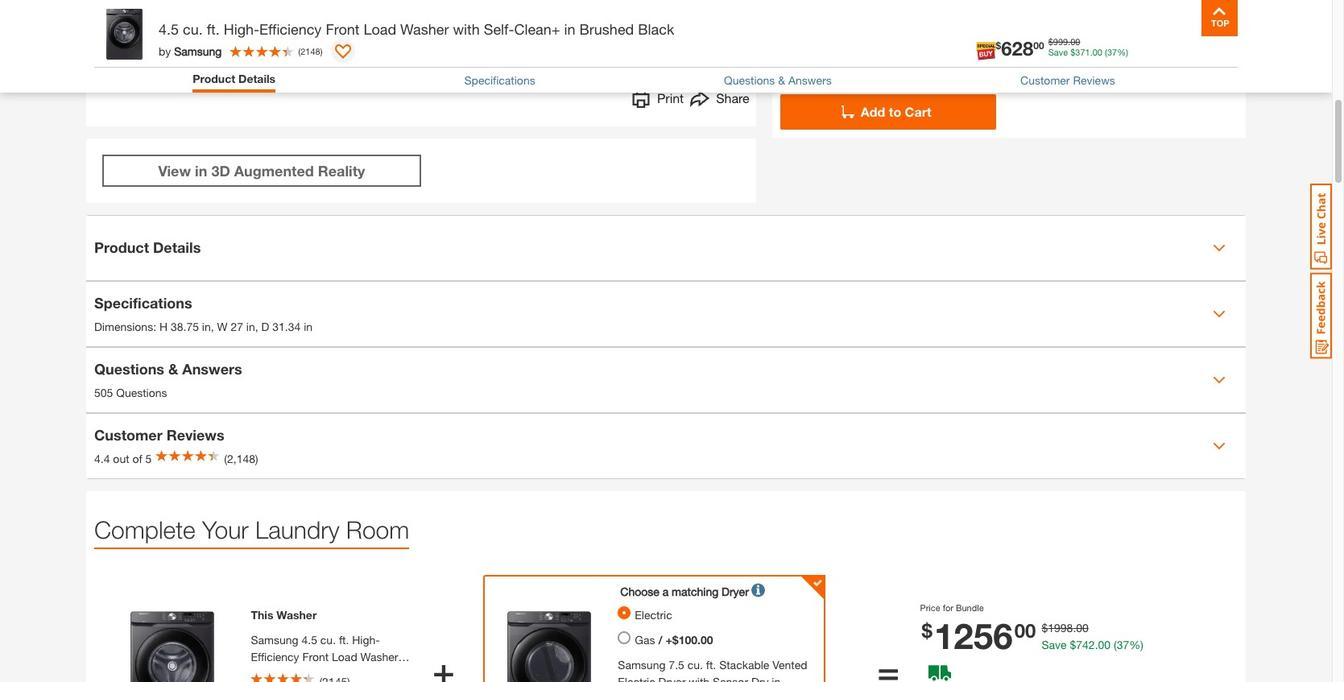 Task type: vqa. For each thing, say whether or not it's contained in the screenshot.
the topmost customer
yes



Task type: locate. For each thing, give the bounding box(es) containing it.
1 vertical spatial high-
[[352, 633, 380, 647]]

0 horizontal spatial cu.
[[183, 20, 203, 38]]

dryer left information icon for choose your option tooltip.
[[722, 584, 749, 598]]

samsung for 4.5 cu. ft. high- efficiency front load washer with self-clean+ in brush
[[251, 633, 299, 647]]

0 horizontal spatial ft.
[[207, 20, 220, 38]]

questions up share
[[724, 73, 775, 87]]

specifications
[[464, 73, 536, 87], [94, 294, 192, 312]]

0 horizontal spatial load
[[332, 650, 357, 663]]

0 horizontal spatial with
[[251, 667, 272, 680]]

questions
[[724, 73, 775, 87], [94, 360, 164, 378], [116, 386, 167, 400]]

1 vertical spatial clean+
[[299, 667, 334, 680]]

2 horizontal spatial to
[[889, 104, 902, 119]]

37
[[1108, 47, 1118, 57], [1117, 638, 1130, 652]]

your down schedule
[[849, 49, 871, 63]]

0 vertical spatial reviews
[[1073, 73, 1116, 87]]

4.5 up by
[[159, 20, 179, 38]]

questions right the 505
[[116, 386, 167, 400]]

742
[[1077, 638, 1095, 652]]

with for 4.5 cu. ft. high-efficiency front load washer with self-clean+ in brushed black
[[453, 20, 480, 38]]

select
[[814, 49, 846, 63]]

%) right the 371
[[1118, 47, 1129, 57]]

customer
[[1021, 73, 1070, 87], [94, 426, 162, 444]]

1 horizontal spatial ft.
[[339, 633, 349, 647]]

1 horizontal spatial details
[[238, 72, 276, 85]]

1 horizontal spatial 4.5
[[302, 633, 317, 647]]

1 vertical spatial load
[[332, 650, 357, 663]]

2 vertical spatial caret image
[[1213, 439, 1226, 452]]

specifications for specifications
[[464, 73, 536, 87]]

37 right the 371
[[1108, 47, 1118, 57]]

for
[[943, 602, 954, 613]]

0 horizontal spatial clean+
[[299, 667, 334, 680]]

2 vertical spatial questions
[[116, 386, 167, 400]]

2 vertical spatial samsung
[[618, 658, 666, 672]]

1 horizontal spatial cu.
[[321, 633, 336, 647]]

cu.
[[183, 20, 203, 38], [321, 633, 336, 647], [688, 658, 703, 672]]

1 horizontal spatial with
[[453, 20, 480, 38]]

1 vertical spatial ft.
[[339, 633, 349, 647]]

answers
[[789, 73, 832, 87], [182, 360, 242, 378]]

,
[[211, 320, 214, 334], [255, 320, 258, 334]]

1 vertical spatial samsung
[[251, 633, 299, 647]]

2 horizontal spatial ft.
[[706, 658, 716, 672]]

0 vertical spatial save
[[1049, 47, 1068, 57]]

1 horizontal spatial samsung
[[251, 633, 299, 647]]

efficiency down this washer
[[251, 650, 299, 663]]

view in 3d augmented reality
[[158, 162, 365, 179]]

1 horizontal spatial customer
[[1021, 73, 1070, 87]]

high-
[[224, 20, 259, 38], [352, 633, 380, 647]]

caret image for customer reviews
[[1213, 439, 1226, 452]]

samsung right by
[[174, 44, 222, 58]]

0 vertical spatial washer
[[400, 20, 449, 38]]

1 vertical spatial product
[[94, 238, 149, 256]]

1 vertical spatial front
[[302, 650, 329, 663]]

0 vertical spatial specifications
[[464, 73, 536, 87]]

room
[[346, 515, 409, 543]]

1 horizontal spatial customer reviews
[[1021, 73, 1116, 87]]

self- inside 4.5 cu. ft. high- efficiency front load washer with self-clean+ in brush
[[275, 667, 299, 680]]

answers down select
[[789, 73, 832, 87]]

h
[[159, 320, 168, 334]]

&
[[778, 73, 786, 87], [168, 360, 178, 378]]

front inside 4.5 cu. ft. high- efficiency front load washer with self-clean+ in brush
[[302, 650, 329, 663]]

7.5
[[669, 658, 685, 672]]

with down the this
[[251, 667, 272, 680]]

your
[[911, 34, 935, 48], [849, 49, 871, 63]]

in inside need to schedule your appliance delivery? select your delivery date in checkout
[[942, 49, 950, 63]]

checkout
[[954, 49, 1000, 63]]

add to cart button
[[780, 94, 996, 130]]

4.5
[[159, 20, 179, 38], [302, 633, 317, 647]]

details
[[238, 72, 276, 85], [153, 238, 201, 256]]

0 horizontal spatial specifications
[[94, 294, 192, 312]]

answers down w
[[182, 360, 242, 378]]

00 right the 371
[[1093, 47, 1103, 57]]

electric down gas in the bottom left of the page
[[618, 675, 656, 682]]

electric button
[[618, 606, 820, 623]]

efficiency
[[259, 20, 322, 38], [251, 650, 299, 663]]

share button
[[691, 88, 750, 112]]

cu. inside 7.5 cu. ft. stackable vented electric dryer with sensor dry i
[[688, 658, 703, 672]]

save down 1998
[[1042, 638, 1067, 652]]

load for 4.5 cu. ft. high-efficiency front load washer with self-clean+ in brushed black
[[364, 20, 396, 38]]

cu. inside 4.5 cu. ft. high- efficiency front load washer with self-clean+ in brush
[[321, 633, 336, 647]]

customer down $ 628 00
[[1021, 73, 1070, 87]]

in inside 4.5 cu. ft. high- efficiency front load washer with self-clean+ in brush
[[337, 667, 346, 680]]

efficiency inside 4.5 cu. ft. high- efficiency front load washer with self-clean+ in brush
[[251, 650, 299, 663]]

0 horizontal spatial &
[[168, 360, 178, 378]]

product details
[[193, 72, 276, 85], [94, 238, 201, 256]]

with inside 4.5 cu. ft. high- efficiency front load washer with self-clean+ in brush
[[251, 667, 272, 680]]

choose a matching
[[621, 584, 722, 598]]

2 vertical spatial washer
[[361, 650, 398, 663]]

4.5 cu. ft. high-efficiency front load washer with self-clean+ in brushed black image
[[112, 610, 233, 682]]

with left the sensor
[[689, 675, 710, 682]]

front down this washer
[[302, 650, 329, 663]]

0 vertical spatial customer reviews
[[1021, 73, 1116, 87]]

electric up /
[[635, 608, 672, 622]]

sensor
[[713, 675, 749, 682]]

ft.
[[207, 20, 220, 38], [339, 633, 349, 647], [706, 658, 716, 672]]

clean+ down this washer
[[299, 667, 334, 680]]

samsung down this washer
[[251, 633, 299, 647]]

1 horizontal spatial high-
[[352, 633, 380, 647]]

to for add
[[889, 104, 902, 119]]

1 vertical spatial caret image
[[1213, 307, 1226, 320]]

$ right the appliance
[[996, 40, 1002, 52]]

electric
[[635, 608, 672, 622], [618, 675, 656, 682]]

washer
[[400, 20, 449, 38], [277, 608, 317, 622], [361, 650, 398, 663]]

0 horizontal spatial self-
[[275, 667, 299, 680]]

/
[[659, 633, 663, 647]]

( right 742
[[1114, 638, 1117, 652]]

clean+ for 4.5 cu. ft. high- efficiency front load washer with self-clean+ in brush
[[299, 667, 334, 680]]

0 vertical spatial dryer
[[722, 584, 749, 598]]

samsung down gas in the bottom left of the page
[[618, 658, 666, 672]]

0 vertical spatial %)
[[1118, 47, 1129, 57]]

specifications down zoom
[[464, 73, 536, 87]]

samsung for 7.5 cu. ft. stackable vented electric dryer with sensor dry i
[[618, 658, 666, 672]]

1 vertical spatial details
[[153, 238, 201, 256]]

371
[[1076, 47, 1091, 57]]

4.5 down this washer
[[302, 633, 317, 647]]

to right 'need'
[[846, 34, 856, 48]]

0 vertical spatial cu.
[[183, 20, 203, 38]]

0 vertical spatial efficiency
[[259, 20, 322, 38]]

4.5 inside 4.5 cu. ft. high- efficiency front load washer with self-clean+ in brush
[[302, 633, 317, 647]]

& for questions & answers 505 questions
[[168, 360, 178, 378]]

0 vertical spatial ft.
[[207, 20, 220, 38]]

product up dimensions:
[[94, 238, 149, 256]]

2 horizontal spatial washer
[[400, 20, 449, 38]]

1 vertical spatial save
[[1042, 638, 1067, 652]]

specifications inside the specifications dimensions: h 38.75 in , w 27 in , d 31.34 in
[[94, 294, 192, 312]]

questions up the 505
[[94, 360, 164, 378]]

1 horizontal spatial clean+
[[514, 20, 560, 38]]

bundle
[[956, 602, 984, 613]]

questions for questions & answers 505 questions
[[94, 360, 164, 378]]

0 horizontal spatial washer
[[277, 608, 317, 622]]

.
[[1068, 37, 1071, 47], [1091, 47, 1093, 57], [1073, 621, 1077, 635], [1095, 638, 1099, 652]]

add
[[861, 104, 886, 119]]

1 horizontal spatial dryer
[[722, 584, 749, 598]]

reviews down the 371
[[1073, 73, 1116, 87]]

1 vertical spatial customer
[[94, 426, 162, 444]]

0 horizontal spatial ,
[[211, 320, 214, 334]]

1 horizontal spatial answers
[[789, 73, 832, 87]]

view
[[158, 162, 191, 179]]

$
[[1049, 37, 1054, 47], [996, 40, 1002, 52], [1071, 47, 1076, 57], [922, 620, 933, 642], [1042, 621, 1048, 635], [1070, 638, 1077, 652]]

$ 628 00
[[996, 37, 1045, 60]]

to inside need to schedule your appliance delivery? select your delivery date in checkout
[[846, 34, 856, 48]]

clean+ left brushed at left
[[514, 20, 560, 38]]

complete your laundry room
[[94, 515, 409, 543]]

0 vertical spatial answers
[[789, 73, 832, 87]]

2 horizontal spatial with
[[689, 675, 710, 682]]

0 vertical spatial your
[[911, 34, 935, 48]]

1 vertical spatial &
[[168, 360, 178, 378]]

$ right $ 628 00
[[1049, 37, 1054, 47]]

washer inside 4.5 cu. ft. high- efficiency front load washer with self-clean+ in brush
[[361, 650, 398, 663]]

questions & answers 505 questions
[[94, 360, 242, 400]]

0 vertical spatial front
[[326, 20, 360, 38]]

1 vertical spatial efficiency
[[251, 650, 299, 663]]

dryer down the 7.5
[[659, 675, 686, 682]]

vented
[[773, 658, 808, 672]]

load
[[364, 20, 396, 38], [332, 650, 357, 663]]

customer reviews up 5
[[94, 426, 224, 444]]

00
[[1071, 37, 1081, 47], [1034, 40, 1045, 52], [1093, 47, 1103, 57], [1015, 620, 1036, 642], [1077, 621, 1089, 635], [1099, 638, 1111, 652]]

0 vertical spatial samsung
[[174, 44, 222, 58]]

2 caret image from the top
[[1213, 307, 1226, 320]]

( inside $ 999 . 00 save $ 371 . 00 ( 37 %)
[[1105, 47, 1108, 57]]

stackable
[[720, 658, 770, 672]]

37 right 742
[[1117, 638, 1130, 652]]

customer up 4.4 out of 5
[[94, 426, 162, 444]]

4.5 for 4.5 cu. ft. high-efficiency front load washer with self-clean+ in brushed black
[[159, 20, 179, 38]]

38.75
[[171, 320, 199, 334]]

( left )
[[298, 46, 301, 56]]

& for questions & answers
[[778, 73, 786, 87]]

(
[[298, 46, 301, 56], [1105, 47, 1108, 57], [1114, 638, 1117, 652]]

self- down this washer
[[275, 667, 299, 680]]

3 caret image from the top
[[1213, 439, 1226, 452]]

1 vertical spatial dryer
[[659, 675, 686, 682]]

2 horizontal spatial cu.
[[688, 658, 703, 672]]

self- right zoom
[[484, 20, 514, 38]]

front up display image
[[326, 20, 360, 38]]

0 horizontal spatial dryer
[[659, 675, 686, 682]]

to for need
[[846, 34, 856, 48]]

( right the 371
[[1105, 47, 1108, 57]]

1 horizontal spatial to
[[846, 34, 856, 48]]

1 horizontal spatial self-
[[484, 20, 514, 38]]

to
[[846, 34, 856, 48], [438, 35, 448, 49], [889, 104, 902, 119]]

ft. for 4.5 cu. ft. high-efficiency front load washer with self-clean+ in brushed black
[[207, 20, 220, 38]]

specifications button
[[464, 73, 536, 87], [464, 73, 536, 87]]

0 vertical spatial load
[[364, 20, 396, 38]]

0 vertical spatial questions
[[724, 73, 775, 87]]

1 horizontal spatial washer
[[361, 650, 398, 663]]

37 inside $ 999 . 00 save $ 371 . 00 ( 37 %)
[[1108, 47, 1118, 57]]

product details button
[[193, 72, 276, 89], [193, 72, 276, 85], [86, 216, 1246, 280]]

product down by samsung
[[193, 72, 235, 85]]

caret image
[[1213, 241, 1226, 254], [1213, 307, 1226, 320], [1213, 439, 1226, 452]]

electric inside electric button
[[635, 608, 672, 622]]

1 horizontal spatial %)
[[1130, 638, 1144, 652]]

to left zoom
[[438, 35, 448, 49]]

& inside questions & answers 505 questions
[[168, 360, 178, 378]]

front for 4.5 cu. ft. high- efficiency front load washer with self-clean+ in brush
[[302, 650, 329, 663]]

2 vertical spatial cu.
[[688, 658, 703, 672]]

0 vertical spatial self-
[[484, 20, 514, 38]]

questions & answers button
[[724, 73, 832, 87], [724, 73, 832, 87]]

0 vertical spatial 4.5
[[159, 20, 179, 38]]

brushed black samsung front load washers wf45t6000av 66.4 image
[[97, 0, 168, 51]]

0 vertical spatial high-
[[224, 20, 259, 38]]

reviews
[[1073, 73, 1116, 87], [166, 426, 224, 444]]

green delivery truck icon image
[[929, 666, 951, 682]]

product
[[193, 72, 235, 85], [94, 238, 149, 256]]

1 horizontal spatial ,
[[255, 320, 258, 334]]

choose
[[621, 584, 660, 598]]

1 , from the left
[[211, 320, 214, 334]]

matching
[[672, 584, 719, 598]]

zoom
[[451, 35, 480, 49]]

ft. inside 7.5 cu. ft. stackable vented electric dryer with sensor dry i
[[706, 658, 716, 672]]

save
[[1049, 47, 1068, 57], [1042, 638, 1067, 652]]

ft. inside 4.5 cu. ft. high- efficiency front load washer with self-clean+ in brush
[[339, 633, 349, 647]]

0 horizontal spatial product
[[94, 238, 149, 256]]

samsung
[[174, 44, 222, 58], [251, 633, 299, 647], [618, 658, 666, 672]]

0 vertical spatial 37
[[1108, 47, 1118, 57]]

+$100.00
[[666, 633, 713, 647]]

0 horizontal spatial reviews
[[166, 426, 224, 444]]

0 horizontal spatial customer
[[94, 426, 162, 444]]

with right image at the left top of page
[[453, 20, 480, 38]]

%) right 742
[[1130, 638, 1144, 652]]

0 vertical spatial details
[[238, 72, 276, 85]]

1 vertical spatial reviews
[[166, 426, 224, 444]]

your up the date
[[911, 34, 935, 48]]

save left the 371
[[1049, 47, 1068, 57]]

1 horizontal spatial specifications
[[464, 73, 536, 87]]

need
[[814, 34, 842, 48]]

display image
[[335, 44, 351, 60]]

clean+
[[514, 20, 560, 38], [299, 667, 334, 680]]

reviews up (2,148)
[[166, 426, 224, 444]]

customer reviews down the 371
[[1021, 73, 1116, 87]]

cu. for 4.5 cu. ft. high-efficiency front load washer with self-clean+ in brushed black
[[183, 20, 203, 38]]

hover image to zoom
[[370, 35, 480, 49]]

answers inside questions & answers 505 questions
[[182, 360, 242, 378]]

load inside 4.5 cu. ft. high- efficiency front load washer with self-clean+ in brush
[[332, 650, 357, 663]]

00 right 742
[[1099, 638, 1111, 652]]

reality
[[318, 162, 365, 179]]

%) inside $ 999 . 00 save $ 371 . 00 ( 37 %)
[[1118, 47, 1129, 57]]

00 left 999
[[1034, 40, 1045, 52]]

to right add
[[889, 104, 902, 119]]

, left d
[[255, 320, 258, 334]]

2 horizontal spatial samsung
[[618, 658, 666, 672]]

1 vertical spatial specifications
[[94, 294, 192, 312]]

0 horizontal spatial your
[[849, 49, 871, 63]]

$ down the "price"
[[922, 620, 933, 642]]

customer reviews button
[[1021, 73, 1116, 87], [1021, 73, 1116, 87]]

0 vertical spatial electric
[[635, 608, 672, 622]]

37 inside $ 1256 00 $ 1998 . 00 save $ 742 . 00 ( 37 %)
[[1117, 638, 1130, 652]]

efficiency up 2148
[[259, 20, 322, 38]]

high- inside 4.5 cu. ft. high- efficiency front load washer with self-clean+ in brush
[[352, 633, 380, 647]]

0 horizontal spatial 4.5
[[159, 20, 179, 38]]

1 horizontal spatial (
[[1105, 47, 1108, 57]]

1 vertical spatial 37
[[1117, 638, 1130, 652]]

electric inside 7.5 cu. ft. stackable vented electric dryer with sensor dry i
[[618, 675, 656, 682]]

4.4
[[94, 452, 110, 466]]

specifications up dimensions:
[[94, 294, 192, 312]]

1 vertical spatial self-
[[275, 667, 299, 680]]

complete
[[94, 515, 195, 543]]

0 vertical spatial product
[[193, 72, 235, 85]]

clean+ inside 4.5 cu. ft. high- efficiency front load washer with self-clean+ in brush
[[299, 667, 334, 680]]

1 vertical spatial cu.
[[321, 633, 336, 647]]

in inside 'button'
[[195, 162, 207, 179]]

0 horizontal spatial %)
[[1118, 47, 1129, 57]]

0 vertical spatial caret image
[[1213, 241, 1226, 254]]

, left w
[[211, 320, 214, 334]]

1 vertical spatial 4.5
[[302, 633, 317, 647]]

print button
[[632, 88, 684, 112]]

2 vertical spatial ft.
[[706, 658, 716, 672]]



Task type: describe. For each thing, give the bounding box(es) containing it.
0 horizontal spatial customer reviews
[[94, 426, 224, 444]]

5
[[145, 452, 152, 466]]

by samsung
[[159, 44, 222, 58]]

ft. for 4.5 cu. ft. high- efficiency front load washer with self-clean+ in brush
[[339, 633, 349, 647]]

price
[[920, 602, 941, 613]]

w
[[217, 320, 228, 334]]

4.4 out of 5
[[94, 452, 152, 466]]

save inside $ 999 . 00 save $ 371 . 00 ( 37 %)
[[1049, 47, 1068, 57]]

with for 4.5 cu. ft. high- efficiency front load washer with self-clean+ in brush
[[251, 667, 272, 680]]

delivery?
[[994, 34, 1042, 48]]

$ 1256 00 $ 1998 . 00 save $ 742 . 00 ( 37 %)
[[922, 615, 1144, 658]]

3d
[[211, 162, 230, 179]]

out
[[113, 452, 129, 466]]

$ down 1998
[[1070, 638, 1077, 652]]

with inside 7.5 cu. ft. stackable vented electric dryer with sensor dry i
[[689, 675, 710, 682]]

( 2148 )
[[298, 46, 323, 56]]

00 inside $ 628 00
[[1034, 40, 1045, 52]]

)
[[320, 46, 323, 56]]

%) inside $ 1256 00 $ 1998 . 00 save $ 742 . 00 ( 37 %)
[[1130, 638, 1144, 652]]

this
[[251, 608, 273, 622]]

(2,148)
[[224, 452, 258, 466]]

27
[[231, 320, 243, 334]]

by
[[159, 44, 171, 58]]

0 vertical spatial customer
[[1021, 73, 1070, 87]]

need to schedule your appliance delivery? select your delivery date in checkout
[[814, 34, 1042, 63]]

clean+ for 4.5 cu. ft. high-efficiency front load washer with self-clean+ in brushed black
[[514, 20, 560, 38]]

cu. for 7.5 cu. ft. stackable vented electric dryer with sensor dry i
[[688, 658, 703, 672]]

( inside $ 1256 00 $ 1998 . 00 save $ 742 . 00 ( 37 %)
[[1114, 638, 1117, 652]]

augmented
[[234, 162, 314, 179]]

caret image for specifications
[[1213, 307, 1226, 320]]

gas / +$100.00
[[635, 633, 713, 647]]

cart
[[905, 104, 932, 119]]

dimensions:
[[94, 320, 156, 334]]

a
[[663, 584, 669, 598]]

$ right 1256
[[1042, 621, 1048, 635]]

dry
[[752, 675, 769, 682]]

7.5 cu. ft. stackable vented electric dryer with sensor dry i
[[618, 658, 808, 682]]

appliance
[[938, 34, 991, 48]]

your
[[202, 515, 249, 543]]

0 horizontal spatial samsung
[[174, 44, 222, 58]]

hover image to zoom button
[[184, 0, 667, 50]]

front for 4.5 cu. ft. high-efficiency front load washer with self-clean+ in brushed black
[[326, 20, 360, 38]]

information icon for choose your option tooltip. image
[[752, 580, 765, 600]]

schedule
[[860, 34, 908, 48]]

00 left 1998
[[1015, 620, 1036, 642]]

washer for 4.5 cu. ft. high- efficiency front load washer with self-clean+ in brush
[[361, 650, 398, 663]]

dryer inside 7.5 cu. ft. stackable vented electric dryer with sensor dry i
[[659, 675, 686, 682]]

of
[[133, 452, 142, 466]]

questions & answers
[[724, 73, 832, 87]]

00 up 742
[[1077, 621, 1089, 635]]

add to cart
[[861, 104, 932, 119]]

view in 3d augmented reality button
[[102, 154, 421, 187]]

ft. for 7.5 cu. ft. stackable vented electric dryer with sensor dry i
[[706, 658, 716, 672]]

product image image
[[98, 8, 151, 60]]

4.5 cu. ft. high- efficiency front load washer with self-clean+ in brush
[[251, 633, 398, 682]]

laundry
[[255, 515, 340, 543]]

load for 4.5 cu. ft. high- efficiency front load washer with self-clean+ in brush
[[332, 650, 357, 663]]

share
[[716, 90, 750, 105]]

image
[[404, 35, 435, 49]]

feedback link image
[[1311, 272, 1333, 359]]

628
[[1002, 37, 1034, 60]]

specifications dimensions: h 38.75 in , w 27 in , d 31.34 in
[[94, 294, 313, 334]]

2 , from the left
[[255, 320, 258, 334]]

specifications for specifications dimensions: h 38.75 in , w 27 in , d 31.34 in
[[94, 294, 192, 312]]

efficiency for 4.5 cu. ft. high-efficiency front load washer with self-clean+ in brushed black
[[259, 20, 322, 38]]

this washer
[[251, 608, 317, 622]]

brushed
[[580, 20, 634, 38]]

self- for 4.5 cu. ft. high- efficiency front load washer with self-clean+ in brush
[[275, 667, 299, 680]]

high- for 4.5 cu. ft. high- efficiency front load washer with self-clean+ in brush
[[352, 633, 380, 647]]

0 horizontal spatial to
[[438, 35, 448, 49]]

1998
[[1048, 621, 1073, 635]]

1 vertical spatial product details
[[94, 238, 201, 256]]

cu. for 4.5 cu. ft. high- efficiency front load washer with self-clean+ in brush
[[321, 633, 336, 647]]

d
[[261, 320, 269, 334]]

1 horizontal spatial reviews
[[1073, 73, 1116, 87]]

samsung image
[[489, 610, 610, 682]]

1 vertical spatial your
[[849, 49, 871, 63]]

$ 999 . 00 save $ 371 . 00 ( 37 %)
[[1049, 37, 1129, 57]]

washer for 4.5 cu. ft. high-efficiency front load washer with self-clean+ in brushed black
[[400, 20, 449, 38]]

questions for questions & answers
[[724, 73, 775, 87]]

1256
[[934, 615, 1013, 658]]

self- for 4.5 cu. ft. high-efficiency front load washer with self-clean+ in brushed black
[[484, 20, 514, 38]]

4.5 cu. ft. high-efficiency front load washer with self-clean+ in brushed black
[[159, 20, 675, 38]]

31.34
[[273, 320, 301, 334]]

999
[[1054, 37, 1068, 47]]

$ inside $ 628 00
[[996, 40, 1002, 52]]

505
[[94, 386, 113, 400]]

hover
[[370, 35, 400, 49]]

1 vertical spatial washer
[[277, 608, 317, 622]]

live chat image
[[1311, 184, 1333, 270]]

date
[[916, 49, 939, 63]]

1 caret image from the top
[[1213, 241, 1226, 254]]

caret image
[[1213, 373, 1226, 386]]

00 right 999
[[1071, 37, 1081, 47]]

2148
[[301, 46, 320, 56]]

print
[[657, 90, 684, 105]]

1 horizontal spatial your
[[911, 34, 935, 48]]

0 vertical spatial product details
[[193, 72, 276, 85]]

efficiency for 4.5 cu. ft. high- efficiency front load washer with self-clean+ in brush
[[251, 650, 299, 663]]

black
[[638, 20, 675, 38]]

answers for questions & answers 505 questions
[[182, 360, 242, 378]]

4.5 for 4.5 cu. ft. high- efficiency front load washer with self-clean+ in brush
[[302, 633, 317, 647]]

gas
[[635, 633, 655, 647]]

answers for questions & answers
[[789, 73, 832, 87]]

top button
[[1202, 0, 1238, 36]]

high- for 4.5 cu. ft. high-efficiency front load washer with self-clean+ in brushed black
[[224, 20, 259, 38]]

price for bundle
[[920, 602, 984, 613]]

save inside $ 1256 00 $ 1998 . 00 save $ 742 . 00 ( 37 %)
[[1042, 638, 1067, 652]]

0 horizontal spatial (
[[298, 46, 301, 56]]

$ right 999
[[1071, 47, 1076, 57]]

delivery
[[874, 49, 913, 63]]



